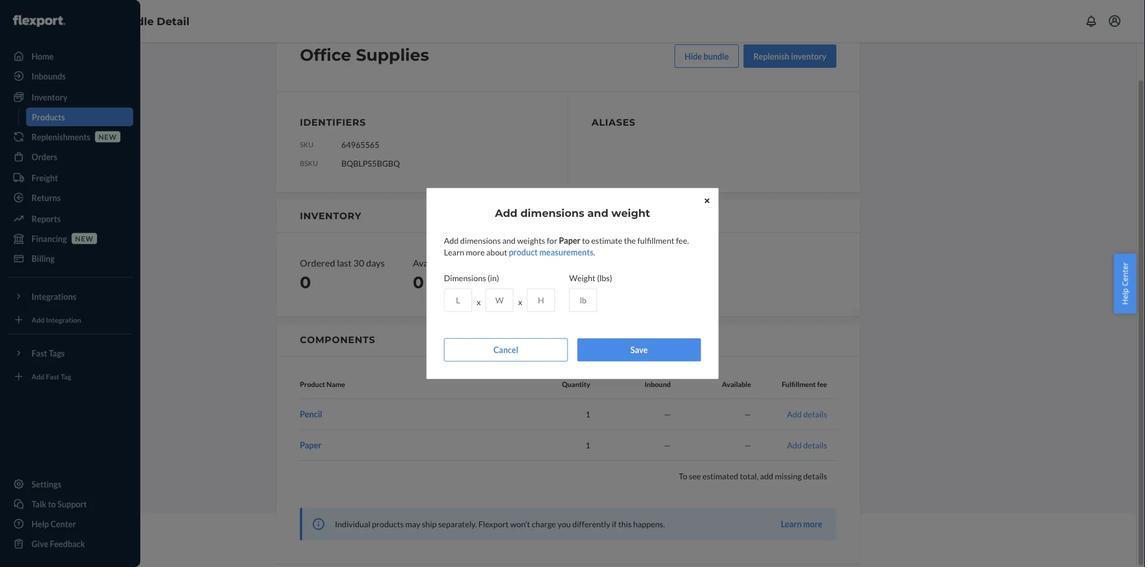Task type: locate. For each thing, give the bounding box(es) containing it.
0 horizontal spatial and
[[503, 236, 516, 246]]

.
[[594, 247, 596, 257]]

product measurements .
[[509, 247, 596, 257]]

add up add dimensions and weights for paper
[[495, 207, 518, 220]]

and for weights
[[503, 236, 516, 246]]

0 vertical spatial dimensions
[[521, 207, 585, 220]]

dimensions
[[444, 273, 486, 283]]

dimensions
[[521, 207, 585, 220], [461, 236, 501, 246]]

L number field
[[444, 289, 472, 312]]

for
[[547, 236, 558, 246]]

1 vertical spatial add
[[444, 236, 459, 246]]

to
[[582, 236, 590, 246]]

(in)
[[488, 273, 500, 283]]

1 horizontal spatial add
[[495, 207, 518, 220]]

paper
[[559, 236, 581, 246]]

to estimate the fulfillment fee. learn more about
[[444, 236, 689, 257]]

0 horizontal spatial x
[[477, 297, 481, 307]]

dimensions for add dimensions and weight
[[521, 207, 585, 220]]

0 horizontal spatial dimensions
[[461, 236, 501, 246]]

1 horizontal spatial dimensions
[[521, 207, 585, 220]]

add
[[495, 207, 518, 220], [444, 236, 459, 246]]

0 vertical spatial add
[[495, 207, 518, 220]]

2 x from the left
[[519, 297, 523, 307]]

0 vertical spatial and
[[588, 207, 609, 220]]

save
[[631, 345, 648, 355]]

help center
[[1120, 262, 1131, 305]]

weights
[[518, 236, 546, 246]]

W number field
[[486, 289, 514, 312]]

1 horizontal spatial x
[[519, 297, 523, 307]]

cancel button
[[444, 338, 568, 362]]

x
[[477, 297, 481, 307], [519, 297, 523, 307]]

and up about
[[503, 236, 516, 246]]

more
[[466, 247, 485, 257]]

1 horizontal spatial and
[[588, 207, 609, 220]]

1 vertical spatial dimensions
[[461, 236, 501, 246]]

fee.
[[676, 236, 689, 246]]

and up estimate
[[588, 207, 609, 220]]

add up learn
[[444, 236, 459, 246]]

add for add dimensions and weights for paper
[[444, 236, 459, 246]]

0 horizontal spatial add
[[444, 236, 459, 246]]

help center button
[[1114, 254, 1137, 314]]

help
[[1120, 288, 1131, 305]]

close image
[[705, 197, 710, 204]]

learn
[[444, 247, 465, 257]]

and
[[588, 207, 609, 220], [503, 236, 516, 246]]

dimensions up for
[[521, 207, 585, 220]]

1 vertical spatial and
[[503, 236, 516, 246]]

x left h number field
[[519, 297, 523, 307]]

center
[[1120, 262, 1131, 286]]

x left w number field at the bottom left of the page
[[477, 297, 481, 307]]

dimensions up more
[[461, 236, 501, 246]]

save button
[[578, 338, 702, 362]]

dimensions for add dimensions and weights for paper
[[461, 236, 501, 246]]

weight
[[612, 207, 651, 220]]



Task type: describe. For each thing, give the bounding box(es) containing it.
weight (lbs)
[[569, 273, 613, 283]]

fulfillment
[[638, 236, 675, 246]]

the
[[624, 236, 636, 246]]

lb number field
[[569, 289, 598, 312]]

H number field
[[527, 289, 555, 312]]

product measurements link
[[509, 247, 594, 257]]

add for add dimensions and weight
[[495, 207, 518, 220]]

weight
[[569, 273, 596, 283]]

cancel
[[494, 345, 519, 355]]

measurements
[[540, 247, 594, 257]]

product
[[509, 247, 538, 257]]

add dimensions and weight dialog
[[427, 188, 719, 379]]

about
[[487, 247, 507, 257]]

dimensions (in)
[[444, 273, 500, 283]]

1 x from the left
[[477, 297, 481, 307]]

(lbs)
[[597, 273, 613, 283]]

add dimensions and weights for paper
[[444, 236, 581, 246]]

add dimensions and weight
[[495, 207, 651, 220]]

and for weight
[[588, 207, 609, 220]]

estimate
[[592, 236, 623, 246]]



Task type: vqa. For each thing, say whether or not it's contained in the screenshot.
the bottom and
yes



